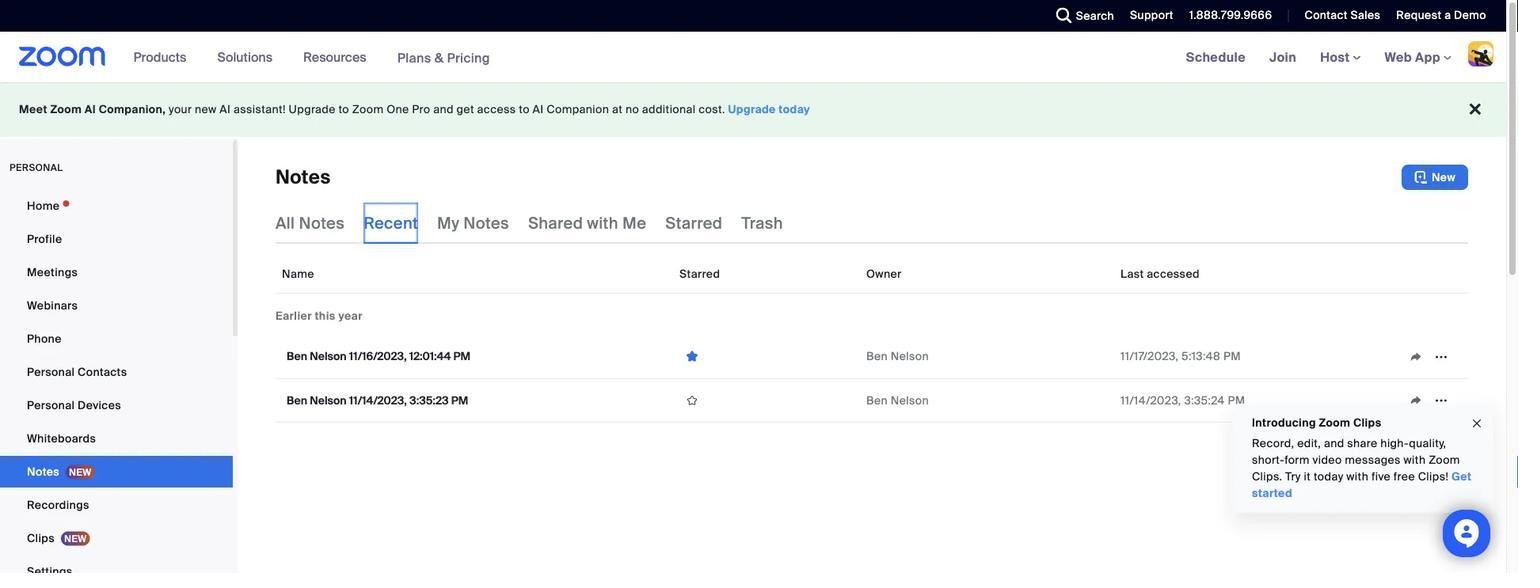 Task type: vqa. For each thing, say whether or not it's contained in the screenshot.
text box
no



Task type: locate. For each thing, give the bounding box(es) containing it.
new button
[[1402, 165, 1469, 190]]

plans
[[397, 49, 431, 66]]

upgrade today link
[[728, 102, 810, 117]]

pm right 5:13:48 on the right
[[1224, 349, 1241, 364]]

quality,
[[1409, 436, 1447, 451]]

0 horizontal spatial ai
[[85, 102, 96, 117]]

0 horizontal spatial to
[[339, 102, 349, 117]]

personal contacts link
[[0, 356, 233, 388]]

owner
[[867, 267, 902, 281]]

banner
[[0, 32, 1507, 84]]

form
[[1285, 453, 1310, 468]]

try
[[1286, 470, 1301, 484]]

personal for personal contacts
[[27, 365, 75, 379]]

1 vertical spatial ben nelson
[[867, 393, 929, 408]]

no
[[626, 102, 639, 117]]

notes right my at left top
[[464, 213, 509, 233]]

clips.
[[1252, 470, 1283, 484]]

ben nelson 11/16/2023, 12:01:44 pm
[[287, 349, 470, 364]]

clips!
[[1418, 470, 1449, 484]]

pm right the 3:35:23
[[451, 393, 468, 408]]

upgrade
[[289, 102, 336, 117], [728, 102, 776, 117]]

1 horizontal spatial clips
[[1354, 415, 1382, 430]]

resources
[[303, 49, 366, 65]]

zoom left the one
[[352, 102, 384, 117]]

upgrade right cost.
[[728, 102, 776, 117]]

to right the access
[[519, 102, 530, 117]]

1 to from the left
[[339, 102, 349, 117]]

2 ai from the left
[[220, 102, 231, 117]]

2 application from the top
[[1404, 389, 1462, 413]]

plans & pricing link
[[397, 49, 490, 66], [397, 49, 490, 66]]

more options for ben nelson 11/16/2023, 12:01:44 pm image
[[1429, 350, 1454, 364]]

1 ai from the left
[[85, 102, 96, 117]]

contact sales link
[[1293, 0, 1385, 32], [1305, 8, 1381, 23]]

with down messages
[[1347, 470, 1369, 484]]

2 vertical spatial with
[[1347, 470, 1369, 484]]

ben nelson 11/14/2023, 3:35:23 pm unstarred image
[[680, 394, 705, 408]]

clips link
[[0, 523, 233, 554]]

pm
[[453, 349, 470, 364], [1224, 349, 1241, 364], [451, 393, 468, 408], [1228, 393, 1246, 408]]

support link
[[1118, 0, 1178, 32], [1130, 8, 1174, 23]]

1 application from the top
[[1404, 345, 1462, 369]]

0 horizontal spatial and
[[433, 102, 454, 117]]

notes up recordings
[[27, 465, 59, 479]]

1 vertical spatial personal
[[27, 398, 75, 413]]

at
[[612, 102, 623, 117]]

year
[[338, 309, 363, 323]]

1 vertical spatial with
[[1404, 453, 1426, 468]]

ai left the companion
[[533, 102, 544, 117]]

recordings
[[27, 498, 89, 512]]

notes right all
[[299, 213, 345, 233]]

host button
[[1321, 49, 1361, 65]]

five
[[1372, 470, 1391, 484]]

get
[[1452, 470, 1472, 484]]

clips inside personal menu menu
[[27, 531, 55, 546]]

0 vertical spatial starred
[[666, 213, 723, 233]]

zoom inside record, edit, and share high-quality, short-form video messages with zoom clips. try it today with five free clips!
[[1429, 453, 1461, 468]]

introducing zoom clips
[[1252, 415, 1382, 430]]

starred
[[666, 213, 723, 233], [680, 267, 720, 281]]

0 vertical spatial personal
[[27, 365, 75, 379]]

2 upgrade from the left
[[728, 102, 776, 117]]

with up free
[[1404, 453, 1426, 468]]

product information navigation
[[122, 32, 502, 84]]

to down resources dropdown button
[[339, 102, 349, 117]]

zoom up clips! at bottom right
[[1429, 453, 1461, 468]]

today
[[779, 102, 810, 117], [1314, 470, 1344, 484]]

1 horizontal spatial 11/14/2023,
[[1121, 393, 1182, 408]]

application
[[1404, 345, 1462, 369], [1404, 389, 1462, 413]]

0 vertical spatial with
[[587, 213, 619, 233]]

get started
[[1252, 470, 1472, 501]]

access
[[477, 102, 516, 117]]

profile picture image
[[1469, 41, 1494, 67]]

a
[[1445, 8, 1451, 23]]

1.888.799.9666
[[1190, 8, 1272, 23]]

trash
[[742, 213, 783, 233]]

with left me
[[587, 213, 619, 233]]

3 ai from the left
[[533, 102, 544, 117]]

0 horizontal spatial upgrade
[[289, 102, 336, 117]]

ben nelson 11/14/2023, 3:35:23 pm
[[287, 393, 468, 408]]

0 vertical spatial clips
[[1354, 415, 1382, 430]]

ben
[[287, 349, 307, 364], [867, 349, 888, 364], [287, 393, 307, 408], [867, 393, 888, 408]]

0 horizontal spatial 11/14/2023,
[[349, 393, 407, 408]]

2 horizontal spatial ai
[[533, 102, 544, 117]]

phone link
[[0, 323, 233, 355]]

2 personal from the top
[[27, 398, 75, 413]]

with
[[587, 213, 619, 233], [1404, 453, 1426, 468], [1347, 470, 1369, 484]]

personal devices link
[[0, 390, 233, 421]]

edit,
[[1298, 436, 1321, 451]]

get
[[457, 102, 474, 117]]

1 personal from the top
[[27, 365, 75, 379]]

0 vertical spatial today
[[779, 102, 810, 117]]

1 11/14/2023, from the left
[[349, 393, 407, 408]]

ai left companion,
[[85, 102, 96, 117]]

request
[[1397, 8, 1442, 23]]

recordings link
[[0, 490, 233, 521]]

personal down phone
[[27, 365, 75, 379]]

application for 11/17/2023, 5:13:48 pm
[[1404, 345, 1462, 369]]

clips
[[1354, 415, 1382, 430], [27, 531, 55, 546]]

1 horizontal spatial and
[[1324, 436, 1345, 451]]

additional
[[642, 102, 696, 117]]

application up more options for ben nelson 11/14/2023, 3:35:23 pm 'icon'
[[1404, 345, 1462, 369]]

personal devices
[[27, 398, 121, 413]]

and up video
[[1324, 436, 1345, 451]]

and left get
[[433, 102, 454, 117]]

upgrade down product information navigation
[[289, 102, 336, 117]]

11/17/2023,
[[1121, 349, 1179, 364]]

11/16/2023,
[[349, 349, 407, 364]]

ai
[[85, 102, 96, 117], [220, 102, 231, 117], [533, 102, 544, 117]]

1 horizontal spatial to
[[519, 102, 530, 117]]

11/14/2023, down "ben nelson 11/16/2023, 12:01:44 pm" button
[[349, 393, 407, 408]]

2 ben nelson from the top
[[867, 393, 929, 408]]

0 vertical spatial and
[[433, 102, 454, 117]]

application up quality,
[[1404, 389, 1462, 413]]

meetings link
[[0, 257, 233, 288]]

meetings navigation
[[1174, 32, 1507, 84]]

my
[[437, 213, 460, 233]]

ben nelson 11/14/2023, 3:35:23 pm button
[[282, 391, 473, 411]]

2 horizontal spatial with
[[1404, 453, 1426, 468]]

solutions button
[[217, 32, 280, 82]]

0 vertical spatial application
[[1404, 345, 1462, 369]]

clips down recordings
[[27, 531, 55, 546]]

notes inside personal menu menu
[[27, 465, 59, 479]]

1 horizontal spatial upgrade
[[728, 102, 776, 117]]

1 vertical spatial today
[[1314, 470, 1344, 484]]

1 vertical spatial clips
[[27, 531, 55, 546]]

application for 11/14/2023, 3:35:24 pm
[[1404, 389, 1462, 413]]

me
[[623, 213, 647, 233]]

personal up the whiteboards
[[27, 398, 75, 413]]

11/14/2023, down 11/17/2023,
[[1121, 393, 1182, 408]]

introducing
[[1252, 415, 1316, 430]]

1 vertical spatial application
[[1404, 389, 1462, 413]]

pm right 3:35:24 at the right
[[1228, 393, 1246, 408]]

1 vertical spatial and
[[1324, 436, 1345, 451]]

and inside record, edit, and share high-quality, short-form video messages with zoom clips. try it today with five free clips!
[[1324, 436, 1345, 451]]

1 ben nelson from the top
[[867, 349, 929, 364]]

ben nelson
[[867, 349, 929, 364], [867, 393, 929, 408]]

whiteboards link
[[0, 423, 233, 455]]

1.888.799.9666 button up schedule
[[1178, 0, 1276, 32]]

high-
[[1381, 436, 1409, 451]]

contact
[[1305, 8, 1348, 23]]

0 vertical spatial ben nelson
[[867, 349, 929, 364]]

2 11/14/2023, from the left
[[1121, 393, 1182, 408]]

new
[[195, 102, 217, 117]]

sales
[[1351, 8, 1381, 23]]

0 horizontal spatial clips
[[27, 531, 55, 546]]

clips up share
[[1354, 415, 1382, 430]]

ai right the 'new'
[[220, 102, 231, 117]]

meet
[[19, 102, 47, 117]]

zoom logo image
[[19, 47, 106, 67]]

1 horizontal spatial ai
[[220, 102, 231, 117]]

0 horizontal spatial today
[[779, 102, 810, 117]]

webinars link
[[0, 290, 233, 322]]

1 horizontal spatial today
[[1314, 470, 1344, 484]]

0 horizontal spatial with
[[587, 213, 619, 233]]

11/14/2023, 3:35:24 pm
[[1121, 393, 1246, 408]]

2 to from the left
[[519, 102, 530, 117]]



Task type: describe. For each thing, give the bounding box(es) containing it.
tabs of all notes page tab list
[[276, 203, 783, 244]]

share
[[1348, 436, 1378, 451]]

1 vertical spatial starred
[[680, 267, 720, 281]]

get started link
[[1252, 470, 1472, 501]]

today inside meet zoom ai companion, footer
[[779, 102, 810, 117]]

profile
[[27, 232, 62, 246]]

earlier this year
[[276, 309, 363, 323]]

products
[[134, 49, 186, 65]]

web app
[[1385, 49, 1441, 65]]

1 upgrade from the left
[[289, 102, 336, 117]]

companion
[[547, 102, 609, 117]]

12:01:44
[[409, 349, 451, 364]]

cost.
[[699, 102, 725, 117]]

and inside meet zoom ai companion, footer
[[433, 102, 454, 117]]

resources button
[[303, 32, 374, 82]]

host
[[1321, 49, 1353, 65]]

plans & pricing
[[397, 49, 490, 66]]

support
[[1130, 8, 1174, 23]]

last
[[1121, 267, 1144, 281]]

short-
[[1252, 453, 1285, 468]]

home link
[[0, 190, 233, 222]]

contact sales
[[1305, 8, 1381, 23]]

messages
[[1345, 453, 1401, 468]]

recent
[[364, 213, 418, 233]]

starred inside tabs of all notes page tab list
[[666, 213, 723, 233]]

11/17/2023, 5:13:48 pm
[[1121, 349, 1241, 364]]

accessed
[[1147, 267, 1200, 281]]

profile link
[[0, 223, 233, 255]]

today inside record, edit, and share high-quality, short-form video messages with zoom clips. try it today with five free clips!
[[1314, 470, 1344, 484]]

web app button
[[1385, 49, 1452, 65]]

3:35:23
[[410, 393, 449, 408]]

solutions
[[217, 49, 273, 65]]

it
[[1304, 470, 1311, 484]]

personal contacts
[[27, 365, 127, 379]]

whiteboards
[[27, 431, 96, 446]]

5:13:48
[[1182, 349, 1221, 364]]

name
[[282, 267, 314, 281]]

close image
[[1471, 415, 1484, 433]]

your
[[169, 102, 192, 117]]

phone
[[27, 331, 62, 346]]

devices
[[78, 398, 121, 413]]

assistant!
[[234, 102, 286, 117]]

all notes
[[276, 213, 345, 233]]

3:35:24
[[1184, 393, 1225, 408]]

share image
[[1404, 350, 1429, 364]]

meet zoom ai companion, your new ai assistant! upgrade to zoom one pro and get access to ai companion at no additional cost. upgrade today
[[19, 102, 810, 117]]

notes up all notes
[[276, 165, 331, 190]]

personal for personal devices
[[27, 398, 75, 413]]

with inside tabs of all notes page tab list
[[587, 213, 619, 233]]

webinars
[[27, 298, 78, 313]]

pm right 12:01:44
[[453, 349, 470, 364]]

contacts
[[78, 365, 127, 379]]

pricing
[[447, 49, 490, 66]]

free
[[1394, 470, 1416, 484]]

pro
[[412, 102, 430, 117]]

ben nelson for 11/17/2023, 5:13:48 pm
[[867, 349, 929, 364]]

meet zoom ai companion, footer
[[0, 82, 1507, 137]]

share image
[[1404, 394, 1429, 408]]

notes link
[[0, 456, 233, 488]]

home
[[27, 198, 60, 213]]

join link
[[1258, 32, 1309, 82]]

meetings
[[27, 265, 78, 280]]

my notes
[[437, 213, 509, 233]]

1 horizontal spatial with
[[1347, 470, 1369, 484]]

11/14/2023, inside button
[[349, 393, 407, 408]]

video
[[1313, 453, 1342, 468]]

more options for ben nelson 11/14/2023, 3:35:23 pm image
[[1429, 394, 1454, 408]]

join
[[1270, 49, 1297, 65]]

ben nelson 11/16/2023, 12:01:44 pm button
[[282, 347, 475, 367]]

shared with me
[[528, 213, 647, 233]]

web
[[1385, 49, 1412, 65]]

companion,
[[99, 102, 166, 117]]

zoom right meet
[[50, 102, 82, 117]]

shared
[[528, 213, 583, 233]]

search
[[1076, 8, 1115, 23]]

1.888.799.9666 button up schedule link at the right top
[[1190, 8, 1272, 23]]

request a demo
[[1397, 8, 1487, 23]]

one
[[387, 102, 409, 117]]

all
[[276, 213, 295, 233]]

record, edit, and share high-quality, short-form video messages with zoom clips. try it today with five free clips!
[[1252, 436, 1461, 484]]

banner containing products
[[0, 32, 1507, 84]]

app
[[1416, 49, 1441, 65]]

products button
[[134, 32, 194, 82]]

personal
[[10, 162, 63, 174]]

ben nelson 11/16/2023, 12:01:44 pm starred image
[[680, 349, 705, 364]]

earlier
[[276, 309, 312, 323]]

zoom up edit,
[[1319, 415, 1351, 430]]

personal menu menu
[[0, 190, 233, 573]]

schedule
[[1186, 49, 1246, 65]]

new
[[1432, 170, 1456, 185]]

ben nelson for 11/14/2023, 3:35:24 pm
[[867, 393, 929, 408]]



